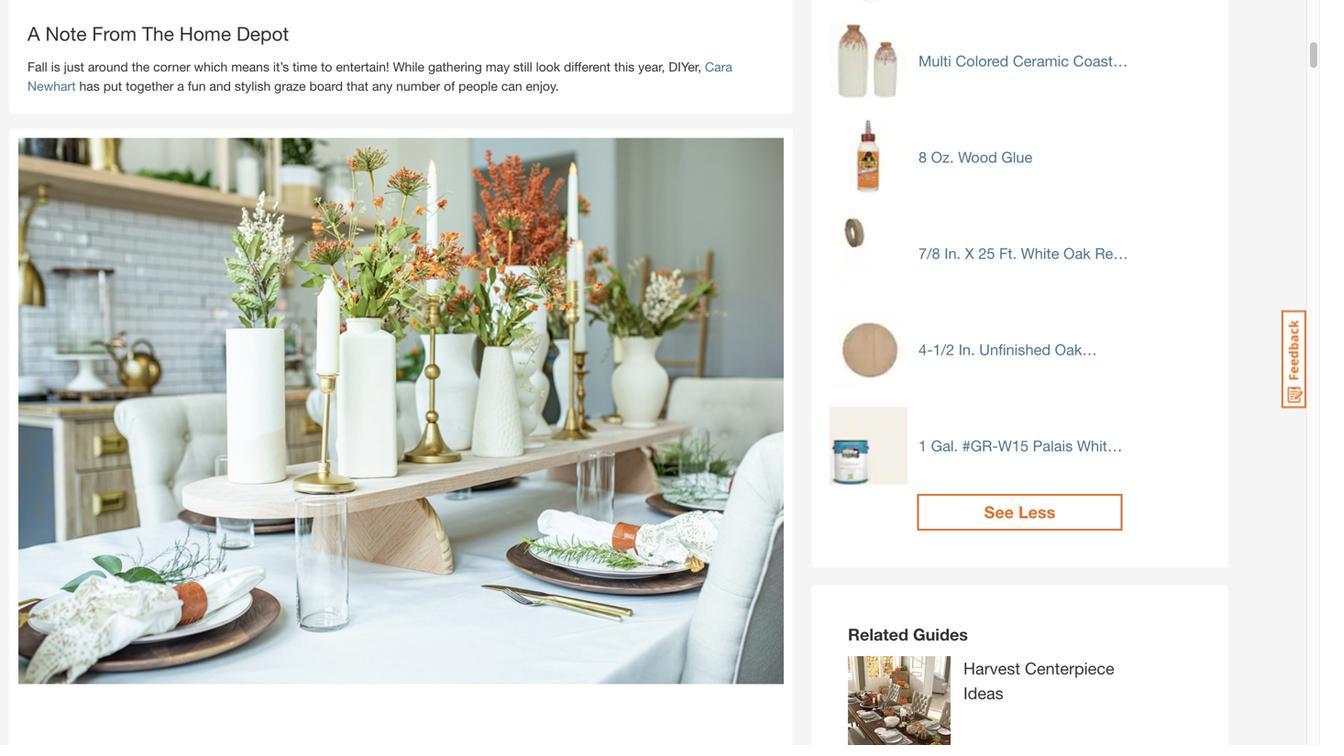 Task type: describe. For each thing, give the bounding box(es) containing it.
a note from the home depot
[[28, 22, 289, 45]]

8 oz. wood glue link
[[919, 148, 1033, 167]]

still
[[514, 59, 533, 74]]

cara newhart
[[28, 59, 733, 94]]

rosette
[[968, 361, 1020, 378]]

to
[[321, 59, 332, 74]]

a
[[28, 22, 40, 45]]

and
[[209, 78, 231, 94]]

glue
[[1002, 149, 1033, 166]]

is
[[51, 59, 60, 74]]

has
[[79, 78, 100, 94]]

depot
[[237, 22, 289, 45]]

board
[[310, 78, 343, 94]]

oak
[[1056, 341, 1083, 359]]

1/2
[[933, 341, 955, 359]]

fall
[[28, 59, 47, 74]]

1 gal. #gr-w15 palais white satin enamel low odor interior paint & primer image
[[830, 407, 908, 485]]

means
[[231, 59, 270, 74]]

has put together a fun and stylish graze board that any number of people can enjoy.
[[76, 78, 567, 94]]

less
[[1019, 503, 1056, 522]]

8 oz. wood glue
[[919, 149, 1033, 166]]

around
[[88, 59, 128, 74]]

put
[[103, 78, 122, 94]]

the
[[142, 22, 174, 45]]

look
[[536, 59, 561, 74]]

related
[[849, 625, 909, 645]]

cara newhart link
[[28, 59, 733, 94]]

in.
[[959, 341, 976, 359]]

oz.
[[932, 149, 955, 166]]

this
[[615, 59, 635, 74]]

multi colored ceramic coastal style decorative vase (set of 2) image
[[830, 22, 908, 100]]

the
[[132, 59, 150, 74]]

graze
[[274, 78, 306, 94]]

4-1/2 in. unfinished oak round rosette image
[[830, 311, 908, 389]]

enjoy.
[[526, 78, 559, 94]]

guides
[[914, 625, 969, 645]]

stylish
[[235, 78, 271, 94]]

note
[[45, 22, 87, 45]]

time
[[293, 59, 318, 74]]

harvest centerpiece ideas
[[964, 659, 1115, 704]]

harvest centerpiece ideas link
[[849, 657, 1124, 746]]



Task type: vqa. For each thing, say whether or not it's contained in the screenshot.
THE TIME
yes



Task type: locate. For each thing, give the bounding box(es) containing it.
of
[[444, 78, 455, 94]]

corner
[[153, 59, 190, 74]]

any
[[372, 78, 393, 94]]

number
[[396, 78, 440, 94]]

related guides
[[849, 625, 969, 645]]

unfinished
[[980, 341, 1051, 359]]

ideas
[[964, 684, 1004, 704]]

people
[[459, 78, 498, 94]]

which
[[194, 59, 228, 74]]

cara
[[705, 59, 733, 74]]

different
[[564, 59, 611, 74]]

4-
[[919, 341, 933, 359]]

harvest centerpiece ideas image
[[849, 657, 951, 746]]

centerpiece
[[1026, 659, 1115, 679]]

fall is just around the corner which means it's time to entertain! while gathering may still look different this year, diyer,
[[28, 59, 705, 74]]

8 oz. wood glue image
[[830, 118, 908, 196]]

see
[[985, 503, 1015, 522]]

while
[[393, 59, 425, 74]]

feedback link image
[[1282, 310, 1307, 409]]

from
[[92, 22, 137, 45]]

newhart
[[28, 78, 76, 94]]

8
[[919, 149, 928, 166]]

that
[[347, 78, 369, 94]]

may
[[486, 59, 510, 74]]

4-1/2 in. unfinished oak round rosette
[[919, 341, 1083, 378]]

diyer,
[[669, 59, 702, 74]]

finished centerpiece on table. image
[[18, 138, 784, 685]]

can
[[502, 78, 523, 94]]

just
[[64, 59, 84, 74]]

round
[[919, 361, 964, 378]]

gathering
[[428, 59, 482, 74]]

year,
[[639, 59, 666, 74]]

home
[[180, 22, 231, 45]]

4-1/2 in. unfinished oak round rosette link
[[919, 340, 1130, 378]]

entertain!
[[336, 59, 390, 74]]

harvest
[[964, 659, 1021, 679]]

it's
[[273, 59, 289, 74]]

a
[[177, 78, 184, 94]]

see less
[[985, 503, 1056, 522]]

fun
[[188, 78, 206, 94]]

wood
[[959, 149, 998, 166]]

together
[[126, 78, 174, 94]]

7/8 in. x 25 ft. white oak real wood edgebanding with hot melt adhesive image
[[830, 215, 908, 293]]

2 gal. oso easy hot paprika rose plant with bold electric orange flowers image
[[830, 0, 908, 4]]



